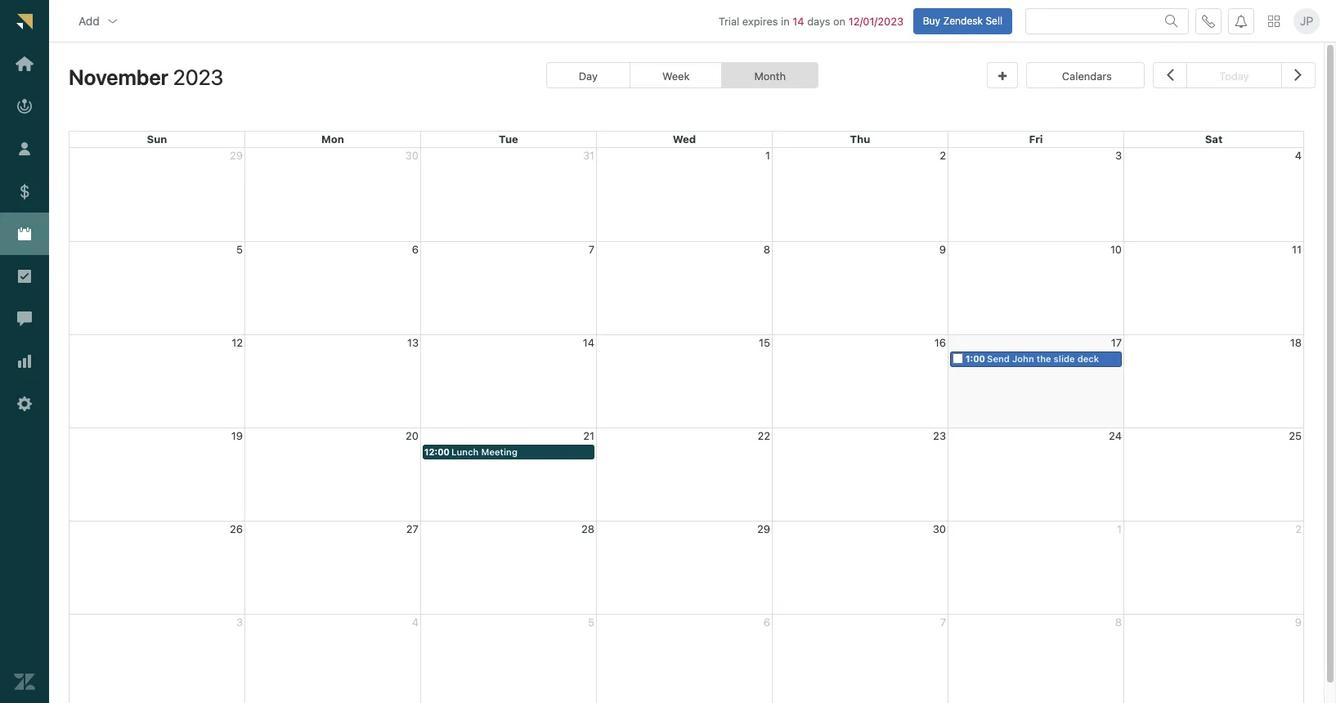 Task type: locate. For each thing, give the bounding box(es) containing it.
lunch
[[452, 447, 479, 457]]

1 horizontal spatial 5
[[588, 616, 595, 629]]

0 vertical spatial 8
[[764, 243, 771, 256]]

None checkbox
[[953, 354, 964, 364]]

0 vertical spatial 2
[[940, 149, 947, 162]]

0 vertical spatial 7
[[589, 243, 595, 256]]

1 horizontal spatial 6
[[764, 616, 771, 629]]

buy zendesk sell button
[[914, 8, 1013, 34]]

9
[[940, 243, 947, 256], [1296, 616, 1302, 629]]

november
[[69, 65, 169, 89]]

today
[[1220, 70, 1250, 83]]

1 horizontal spatial 2
[[1296, 522, 1302, 536]]

calendars
[[1063, 70, 1112, 83]]

30
[[406, 149, 419, 162], [933, 522, 947, 536]]

0 horizontal spatial 5
[[236, 243, 243, 256]]

6
[[412, 243, 419, 256], [764, 616, 771, 629]]

0 vertical spatial 3
[[1116, 149, 1122, 162]]

5
[[236, 243, 243, 256], [588, 616, 595, 629]]

1
[[766, 149, 771, 162], [1118, 522, 1122, 536]]

zendesk
[[944, 14, 983, 27]]

chevron down image
[[106, 14, 119, 27]]

1 vertical spatial 7
[[941, 616, 947, 629]]

buy zendesk sell
[[923, 14, 1003, 27]]

1 horizontal spatial 9
[[1296, 616, 1302, 629]]

angle left image
[[1167, 64, 1175, 85]]

0 horizontal spatial 9
[[940, 243, 947, 256]]

7
[[589, 243, 595, 256], [941, 616, 947, 629]]

jp
[[1301, 14, 1314, 28]]

2
[[940, 149, 947, 162], [1296, 522, 1302, 536]]

search image
[[1166, 14, 1179, 27]]

0 horizontal spatial 7
[[589, 243, 595, 256]]

day
[[579, 70, 598, 83]]

0 horizontal spatial 14
[[583, 336, 595, 349]]

8
[[764, 243, 771, 256], [1116, 616, 1122, 629]]

tue
[[499, 133, 519, 146]]

10
[[1111, 243, 1122, 256]]

calls image
[[1203, 14, 1216, 27]]

meeting
[[481, 447, 518, 457]]

12/01/2023
[[849, 14, 904, 27]]

0 horizontal spatial 3
[[236, 616, 243, 629]]

1 horizontal spatial 30
[[933, 522, 947, 536]]

1 vertical spatial 8
[[1116, 616, 1122, 629]]

12:00 lunch meeting
[[425, 447, 518, 457]]

1 vertical spatial 5
[[588, 616, 595, 629]]

1 vertical spatial 29
[[758, 522, 771, 536]]

23
[[934, 429, 947, 442]]

0 horizontal spatial 30
[[406, 149, 419, 162]]

fri
[[1030, 133, 1043, 146]]

0 horizontal spatial 6
[[412, 243, 419, 256]]

john
[[1013, 354, 1035, 364]]

0 vertical spatial 4
[[1296, 149, 1302, 162]]

31
[[583, 149, 595, 162]]

19
[[231, 429, 243, 442]]

28
[[582, 522, 595, 536]]

1 horizontal spatial 14
[[793, 14, 805, 27]]

14
[[793, 14, 805, 27], [583, 336, 595, 349]]

sun
[[147, 133, 167, 146]]

1 horizontal spatial 4
[[1296, 149, 1302, 162]]

month
[[755, 70, 786, 83]]

29
[[230, 149, 243, 162], [758, 522, 771, 536]]

1 vertical spatial 1
[[1118, 522, 1122, 536]]

0 vertical spatial 30
[[406, 149, 419, 162]]

1 horizontal spatial 8
[[1116, 616, 1122, 629]]

4
[[1296, 149, 1302, 162], [412, 616, 419, 629]]

0 vertical spatial 29
[[230, 149, 243, 162]]

add button
[[65, 5, 132, 37]]

0 vertical spatial 1
[[766, 149, 771, 162]]

expires
[[743, 14, 778, 27]]

1 horizontal spatial 29
[[758, 522, 771, 536]]

0 vertical spatial 5
[[236, 243, 243, 256]]

12:00
[[425, 447, 450, 457]]

0 horizontal spatial 4
[[412, 616, 419, 629]]

22
[[758, 429, 771, 442]]

17
[[1112, 336, 1122, 349]]

1 vertical spatial 6
[[764, 616, 771, 629]]

3
[[1116, 149, 1122, 162], [236, 616, 243, 629]]

add
[[79, 14, 100, 27]]

1 horizontal spatial 1
[[1118, 522, 1122, 536]]

1 vertical spatial 9
[[1296, 616, 1302, 629]]

1 vertical spatial 2
[[1296, 522, 1302, 536]]

0 horizontal spatial 1
[[766, 149, 771, 162]]



Task type: vqa. For each thing, say whether or not it's contained in the screenshot.


Task type: describe. For each thing, give the bounding box(es) containing it.
trial expires in 14 days on 12/01/2023
[[719, 14, 904, 27]]

0 horizontal spatial 8
[[764, 243, 771, 256]]

0 horizontal spatial 29
[[230, 149, 243, 162]]

11
[[1293, 243, 1302, 256]]

wed
[[673, 133, 696, 146]]

sat
[[1206, 133, 1223, 146]]

week
[[663, 70, 690, 83]]

16
[[935, 336, 947, 349]]

21
[[584, 429, 595, 442]]

20
[[406, 429, 419, 442]]

15
[[759, 336, 771, 349]]

jp button
[[1294, 8, 1320, 34]]

zendesk products image
[[1269, 15, 1280, 27]]

sell
[[986, 14, 1003, 27]]

12
[[232, 336, 243, 349]]

1 horizontal spatial 7
[[941, 616, 947, 629]]

13
[[407, 336, 419, 349]]

on
[[834, 14, 846, 27]]

bell image
[[1235, 14, 1248, 27]]

angle right image
[[1295, 64, 1303, 85]]

in
[[781, 14, 790, 27]]

1:00 send john the slide deck
[[966, 354, 1100, 364]]

zendesk image
[[14, 672, 35, 693]]

trial
[[719, 14, 740, 27]]

mon
[[322, 133, 344, 146]]

send
[[987, 354, 1010, 364]]

0 vertical spatial 6
[[412, 243, 419, 256]]

1 vertical spatial 4
[[412, 616, 419, 629]]

25
[[1290, 429, 1302, 442]]

november 2023
[[69, 65, 224, 89]]

plus image
[[999, 71, 1007, 82]]

days
[[808, 14, 831, 27]]

27
[[407, 522, 419, 536]]

0 vertical spatial 9
[[940, 243, 947, 256]]

0 vertical spatial 14
[[793, 14, 805, 27]]

1 horizontal spatial 3
[[1116, 149, 1122, 162]]

buy
[[923, 14, 941, 27]]

26
[[230, 522, 243, 536]]

18
[[1291, 336, 1302, 349]]

0 horizontal spatial 2
[[940, 149, 947, 162]]

24
[[1109, 429, 1122, 442]]

1 vertical spatial 3
[[236, 616, 243, 629]]

2023
[[173, 65, 224, 89]]

1 vertical spatial 30
[[933, 522, 947, 536]]

thu
[[851, 133, 871, 146]]

the
[[1037, 354, 1052, 364]]

deck
[[1078, 354, 1100, 364]]

slide
[[1054, 354, 1075, 364]]

1:00
[[966, 354, 986, 364]]

1 vertical spatial 14
[[583, 336, 595, 349]]



